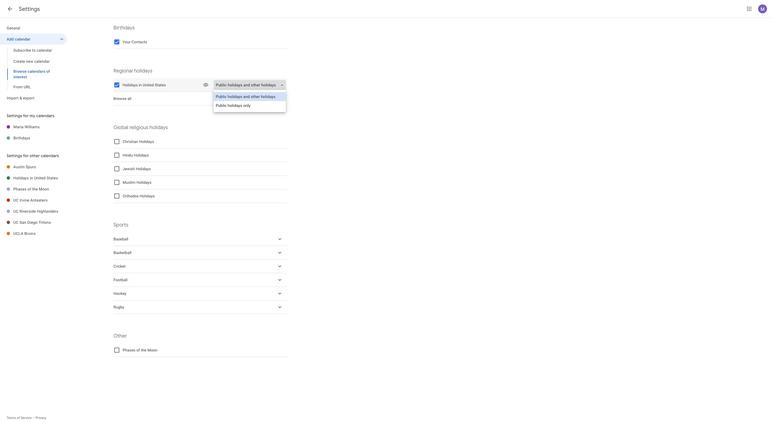 Task type: vqa. For each thing, say whether or not it's contained in the screenshot.
Work tree item
no



Task type: locate. For each thing, give the bounding box(es) containing it.
1 vertical spatial in
[[30, 176, 33, 181]]

0 vertical spatial settings
[[19, 6, 40, 13]]

1 uc from the top
[[13, 198, 19, 203]]

0 vertical spatial moon
[[39, 187, 49, 192]]

settings up 'maria'
[[7, 114, 22, 119]]

settings up the austin on the left of page
[[7, 154, 22, 159]]

contacts
[[132, 40, 147, 44]]

1 vertical spatial birthdays
[[13, 136, 30, 141]]

holidays up orthodox holidays
[[137, 181, 152, 185]]

calendar right to
[[37, 48, 52, 53]]

1 horizontal spatial states
[[155, 83, 166, 87]]

phases of the moon up uc irvine anteaters
[[13, 187, 49, 192]]

maria williams tree item
[[0, 122, 67, 133]]

holidays right orthodox
[[140, 194, 155, 199]]

1 for from the top
[[23, 114, 29, 119]]

browse calendars of interest
[[13, 69, 50, 79]]

phases of the moon link
[[13, 184, 67, 195]]

1 vertical spatial calendar
[[37, 48, 52, 53]]

settings for settings
[[19, 6, 40, 13]]

0 vertical spatial uc
[[13, 198, 19, 203]]

1 vertical spatial calendars
[[36, 114, 54, 119]]

calendar up subscribe
[[15, 37, 30, 41]]

2 vertical spatial settings
[[7, 154, 22, 159]]

create new calendar
[[13, 59, 50, 64]]

settings for my calendars
[[7, 114, 54, 119]]

united up phases of the moon link
[[34, 176, 46, 181]]

0 vertical spatial united
[[143, 83, 154, 87]]

ucla bruins
[[13, 232, 36, 236]]

holidays for jewish holidays
[[136, 167, 151, 171]]

orthodox holidays
[[123, 194, 155, 199]]

0 horizontal spatial united
[[34, 176, 46, 181]]

sports
[[114, 222, 128, 229]]

1 vertical spatial moon
[[147, 349, 157, 353]]

holidays right regional
[[134, 68, 152, 74]]

terms of service link
[[7, 417, 32, 421]]

bruins
[[24, 232, 36, 236]]

0 vertical spatial phases
[[13, 187, 26, 192]]

birthdays down 'maria'
[[13, 136, 30, 141]]

uc irvine anteaters
[[13, 198, 48, 203]]

1 vertical spatial the
[[141, 349, 147, 353]]

san
[[20, 221, 26, 225]]

calendars
[[28, 69, 45, 74], [36, 114, 54, 119], [41, 154, 59, 159]]

in
[[139, 83, 142, 87], [30, 176, 33, 181]]

browse inside browse calendars of interest
[[13, 69, 27, 74]]

browse all
[[114, 97, 131, 101]]

0 vertical spatial calendars
[[28, 69, 45, 74]]

calendars right my
[[36, 114, 54, 119]]

0 horizontal spatial phases
[[13, 187, 26, 192]]

your
[[123, 40, 131, 44]]

new
[[26, 59, 33, 64]]

your contacts
[[123, 40, 147, 44]]

import
[[7, 96, 19, 100]]

browse
[[13, 69, 27, 74], [114, 97, 126, 101]]

uc for uc irvine anteaters
[[13, 198, 19, 203]]

the inside phases of the moon link
[[32, 187, 38, 192]]

public holidays and other holidays option
[[214, 92, 286, 101]]

uc irvine anteaters link
[[13, 195, 67, 206]]

uc for uc riverside highlanders
[[13, 210, 19, 214]]

calendars down create new calendar
[[28, 69, 45, 74]]

riverside
[[20, 210, 36, 214]]

settings right the go back image
[[19, 6, 40, 13]]

0 vertical spatial browse
[[13, 69, 27, 74]]

1 vertical spatial holidays in united states
[[13, 176, 58, 181]]

birthdays
[[114, 25, 135, 31], [13, 136, 30, 141]]

hockey
[[114, 292, 126, 296]]

2 vertical spatial calendar
[[34, 59, 50, 64]]

0 vertical spatial calendar
[[15, 37, 30, 41]]

moon
[[39, 187, 49, 192], [147, 349, 157, 353]]

maria
[[13, 125, 24, 129]]

browse for browse all
[[114, 97, 126, 101]]

1 vertical spatial united
[[34, 176, 46, 181]]

calendar
[[15, 37, 30, 41], [37, 48, 52, 53], [34, 59, 50, 64]]

browse left all
[[114, 97, 126, 101]]

export
[[23, 96, 35, 100]]

in down regional holidays at the top of the page
[[139, 83, 142, 87]]

settings for my calendars tree
[[0, 122, 67, 144]]

0 horizontal spatial states
[[47, 176, 58, 181]]

in down 'spurs'
[[30, 176, 33, 181]]

privacy link
[[35, 417, 46, 421]]

calendars inside browse calendars of interest
[[28, 69, 45, 74]]

2 vertical spatial uc
[[13, 221, 19, 225]]

orthodox
[[123, 194, 139, 199]]

holidays in united states tree item
[[0, 173, 67, 184]]

phases of the moon
[[13, 187, 49, 192], [123, 349, 157, 353]]

privacy
[[35, 417, 46, 421]]

uc inside tree item
[[13, 198, 19, 203]]

uc
[[13, 198, 19, 203], [13, 210, 19, 214], [13, 221, 19, 225]]

terms
[[7, 417, 16, 421]]

tree
[[0, 23, 67, 104]]

0 horizontal spatial birthdays
[[13, 136, 30, 141]]

0 vertical spatial phases of the moon
[[13, 187, 49, 192]]

cricket
[[114, 265, 126, 269]]

calendar for subscribe to calendar
[[37, 48, 52, 53]]

0 vertical spatial holidays in united states
[[123, 83, 166, 87]]

holidays in united states
[[123, 83, 166, 87], [13, 176, 58, 181]]

1 vertical spatial for
[[23, 154, 29, 159]]

phases of the moon down other
[[123, 349, 157, 353]]

of inside browse calendars of interest
[[46, 69, 50, 74]]

global
[[114, 125, 128, 131]]

muslim
[[123, 181, 136, 185]]

1 vertical spatial states
[[47, 176, 58, 181]]

subscribe to calendar
[[13, 48, 52, 53]]

0 horizontal spatial phases of the moon
[[13, 187, 49, 192]]

christian
[[123, 140, 138, 144]]

1 vertical spatial phases of the moon
[[123, 349, 157, 353]]

jewish holidays
[[123, 167, 151, 171]]

calendar inside tree item
[[15, 37, 30, 41]]

for
[[23, 114, 29, 119], [23, 154, 29, 159]]

holidays right the "religious"
[[150, 125, 168, 131]]

baseball tree item
[[114, 233, 287, 247]]

states
[[155, 83, 166, 87], [47, 176, 58, 181]]

0 vertical spatial holidays
[[134, 68, 152, 74]]

united
[[143, 83, 154, 87], [34, 176, 46, 181]]

calendar for create new calendar
[[34, 59, 50, 64]]

my
[[30, 114, 35, 119]]

1 vertical spatial browse
[[114, 97, 126, 101]]

from
[[13, 85, 23, 89]]

diego
[[27, 221, 38, 225]]

1 horizontal spatial browse
[[114, 97, 126, 101]]

settings
[[19, 6, 40, 13], [7, 114, 22, 119], [7, 154, 22, 159]]

williams
[[25, 125, 40, 129]]

united inside holidays in united states link
[[34, 176, 46, 181]]

of
[[46, 69, 50, 74], [28, 187, 31, 192], [136, 349, 140, 353], [17, 417, 20, 421]]

baseball
[[114, 237, 128, 242]]

holidays right hindu
[[134, 153, 149, 158]]

0 vertical spatial for
[[23, 114, 29, 119]]

2 uc from the top
[[13, 210, 19, 214]]

phases down other
[[123, 349, 136, 353]]

group containing subscribe to calendar
[[0, 45, 67, 93]]

holidays
[[123, 83, 138, 87], [139, 140, 154, 144], [134, 153, 149, 158], [136, 167, 151, 171], [13, 176, 29, 181], [137, 181, 152, 185], [140, 194, 155, 199]]

tree containing general
[[0, 23, 67, 104]]

subscribe
[[13, 48, 31, 53]]

the
[[32, 187, 38, 192], [141, 349, 147, 353]]

1 horizontal spatial the
[[141, 349, 147, 353]]

all
[[127, 97, 131, 101]]

calendars up austin spurs link
[[41, 154, 59, 159]]

holidays in united states down regional holidays at the top of the page
[[123, 83, 166, 87]]

holidays down the austin on the left of page
[[13, 176, 29, 181]]

spurs
[[26, 165, 36, 169]]

holidays
[[134, 68, 152, 74], [150, 125, 168, 131]]

of inside phases of the moon link
[[28, 187, 31, 192]]

holidays down global religious holidays on the top left
[[139, 140, 154, 144]]

holidays for hindu holidays
[[134, 153, 149, 158]]

0 vertical spatial in
[[139, 83, 142, 87]]

0 vertical spatial states
[[155, 83, 166, 87]]

phases
[[13, 187, 26, 192], [123, 349, 136, 353]]

football tree item
[[114, 274, 287, 287]]

ucla
[[13, 232, 23, 236]]

birthdays up your
[[114, 25, 135, 31]]

group
[[0, 45, 67, 93]]

calendar right new
[[34, 59, 50, 64]]

holidays inside 'tree item'
[[13, 176, 29, 181]]

add calendar
[[7, 37, 30, 41]]

for left my
[[23, 114, 29, 119]]

3 uc from the top
[[13, 221, 19, 225]]

holidays up all
[[123, 83, 138, 87]]

uc left riverside on the left of the page
[[13, 210, 19, 214]]

import & export
[[7, 96, 35, 100]]

holidays in united states link
[[13, 173, 67, 184]]

None field
[[214, 80, 288, 90]]

uc left irvine
[[13, 198, 19, 203]]

0 horizontal spatial holidays in united states
[[13, 176, 58, 181]]

united down regional holidays at the top of the page
[[143, 83, 154, 87]]

2 for from the top
[[23, 154, 29, 159]]

0 horizontal spatial the
[[32, 187, 38, 192]]

holidays for muslim holidays
[[137, 181, 152, 185]]

uc for uc san diego tritons
[[13, 221, 19, 225]]

2 vertical spatial calendars
[[41, 154, 59, 159]]

holidays in united states down austin spurs tree item
[[13, 176, 58, 181]]

0 horizontal spatial browse
[[13, 69, 27, 74]]

for for other
[[23, 154, 29, 159]]

for left 'other'
[[23, 154, 29, 159]]

phases up irvine
[[13, 187, 26, 192]]

christian holidays
[[123, 140, 154, 144]]

0 horizontal spatial in
[[30, 176, 33, 181]]

1 horizontal spatial birthdays
[[114, 25, 135, 31]]

1 vertical spatial uc
[[13, 210, 19, 214]]

1 horizontal spatial moon
[[147, 349, 157, 353]]

browse up interest
[[13, 69, 27, 74]]

0 vertical spatial the
[[32, 187, 38, 192]]

calendars for other
[[41, 154, 59, 159]]

phases of the moon inside tree item
[[13, 187, 49, 192]]

–
[[32, 417, 35, 421]]

1 horizontal spatial phases
[[123, 349, 136, 353]]

1 horizontal spatial united
[[143, 83, 154, 87]]

0 horizontal spatial moon
[[39, 187, 49, 192]]

uc left san
[[13, 221, 19, 225]]

rugby
[[114, 306, 124, 310]]

1 vertical spatial settings
[[7, 114, 22, 119]]

holidays right jewish
[[136, 167, 151, 171]]



Task type: describe. For each thing, give the bounding box(es) containing it.
anteaters
[[30, 198, 48, 203]]

1 horizontal spatial in
[[139, 83, 142, 87]]

basketball tree item
[[114, 247, 287, 260]]

create
[[13, 59, 25, 64]]

austin spurs
[[13, 165, 36, 169]]

irvine
[[20, 198, 29, 203]]

holiday calendar type list box
[[214, 90, 286, 112]]

regional
[[114, 68, 133, 74]]

global religious holidays
[[114, 125, 168, 131]]

highlanders
[[37, 210, 58, 214]]

other
[[114, 334, 127, 340]]

in inside 'tree item'
[[30, 176, 33, 181]]

rugby tree item
[[114, 301, 287, 315]]

settings for other calendars
[[7, 154, 59, 159]]

&
[[20, 96, 22, 100]]

uc san diego tritons tree item
[[0, 217, 67, 228]]

general
[[7, 26, 20, 30]]

0 vertical spatial birthdays
[[114, 25, 135, 31]]

regional holidays
[[114, 68, 152, 74]]

browse for browse calendars of interest
[[13, 69, 27, 74]]

uc san diego tritons
[[13, 221, 51, 225]]

settings for settings for other calendars
[[7, 154, 22, 159]]

url
[[24, 85, 31, 89]]

to
[[32, 48, 36, 53]]

settings heading
[[19, 6, 40, 13]]

ucla bruins tree item
[[0, 228, 67, 240]]

jewish
[[123, 167, 135, 171]]

settings for other calendars tree
[[0, 162, 67, 240]]

birthdays inside tree item
[[13, 136, 30, 141]]

muslim holidays
[[123, 181, 152, 185]]

religious
[[129, 125, 148, 131]]

holidays for orthodox holidays
[[140, 194, 155, 199]]

birthdays link
[[13, 133, 67, 144]]

holidays for christian holidays
[[139, 140, 154, 144]]

football
[[114, 278, 128, 283]]

service
[[21, 417, 32, 421]]

maria williams
[[13, 125, 40, 129]]

birthdays tree item
[[0, 133, 67, 144]]

uc riverside highlanders tree item
[[0, 206, 67, 217]]

austin spurs link
[[13, 162, 67, 173]]

hindu
[[123, 153, 133, 158]]

1 horizontal spatial holidays in united states
[[123, 83, 166, 87]]

1 horizontal spatial phases of the moon
[[123, 349, 157, 353]]

phases inside tree item
[[13, 187, 26, 192]]

other
[[30, 154, 40, 159]]

public holidays only option
[[214, 101, 286, 110]]

add
[[7, 37, 14, 41]]

austin spurs tree item
[[0, 162, 67, 173]]

moon inside tree item
[[39, 187, 49, 192]]

basketball
[[114, 251, 132, 255]]

for for my
[[23, 114, 29, 119]]

states inside holidays in united states link
[[47, 176, 58, 181]]

uc san diego tritons link
[[13, 217, 67, 228]]

tritons
[[39, 221, 51, 225]]

calendars for my
[[36, 114, 54, 119]]

add calendar tree item
[[0, 34, 67, 45]]

interest
[[13, 75, 27, 79]]

settings for settings for my calendars
[[7, 114, 22, 119]]

uc riverside highlanders link
[[13, 206, 67, 217]]

from url
[[13, 85, 31, 89]]

1 vertical spatial holidays
[[150, 125, 168, 131]]

cricket tree item
[[114, 260, 287, 274]]

austin
[[13, 165, 25, 169]]

ucla bruins link
[[13, 228, 67, 240]]

uc riverside highlanders
[[13, 210, 58, 214]]

hockey tree item
[[114, 287, 287, 301]]

hindu holidays
[[123, 153, 149, 158]]

holidays in united states inside holidays in united states link
[[13, 176, 58, 181]]

phases of the moon tree item
[[0, 184, 67, 195]]

go back image
[[7, 6, 13, 12]]

uc irvine anteaters tree item
[[0, 195, 67, 206]]

terms of service – privacy
[[7, 417, 46, 421]]

1 vertical spatial phases
[[123, 349, 136, 353]]



